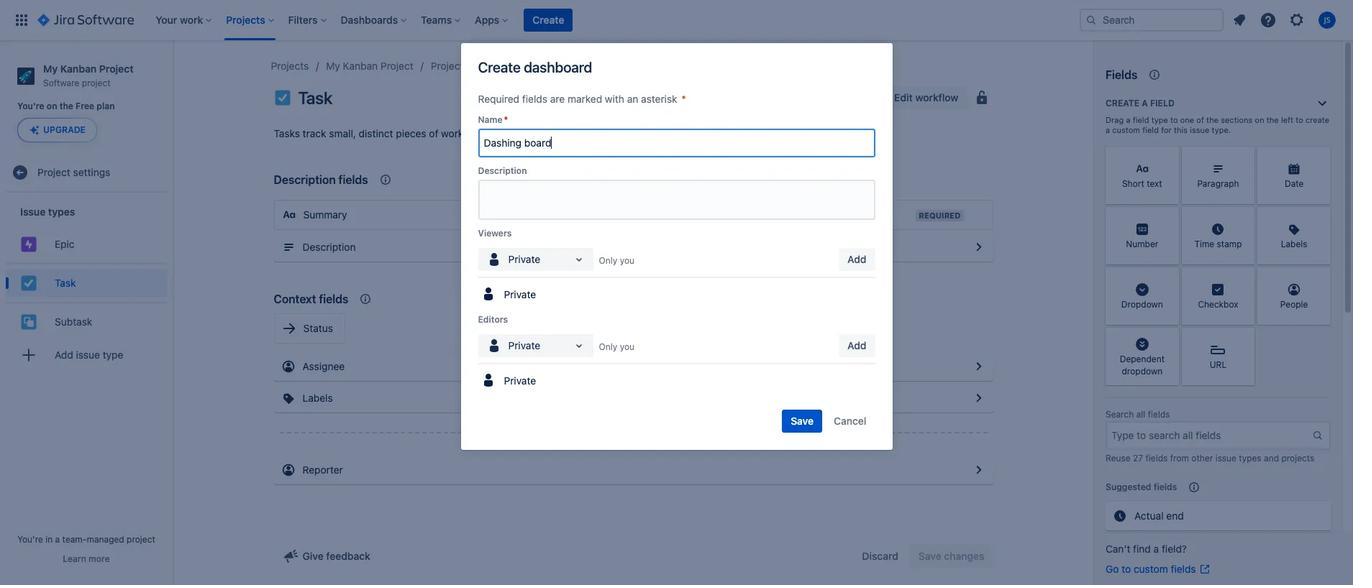 Task type: vqa. For each thing, say whether or not it's contained in the screenshot.
Discard button
yes



Task type: locate. For each thing, give the bounding box(es) containing it.
0 horizontal spatial project
[[82, 78, 111, 88]]

types inside group
[[48, 206, 75, 218]]

1 vertical spatial field
[[1133, 115, 1149, 124]]

2 horizontal spatial to
[[1296, 115, 1303, 124]]

create a field
[[1106, 98, 1175, 109]]

issue down subtask link
[[76, 349, 100, 361]]

1 vertical spatial issue types
[[20, 206, 75, 218]]

1 vertical spatial labels
[[302, 392, 333, 404]]

0 vertical spatial field
[[1150, 98, 1175, 109]]

fields left more information about the context fields icon
[[319, 293, 348, 306]]

1 vertical spatial on
[[1255, 115, 1264, 124]]

distinct
[[359, 127, 393, 140]]

0 vertical spatial open field configuration image
[[970, 239, 987, 256]]

you're in a team-managed project
[[17, 534, 155, 545]]

project settings down upgrade
[[37, 166, 110, 178]]

you're left in
[[17, 534, 43, 545]]

of left work.
[[429, 127, 438, 140]]

create up issue types link
[[533, 14, 564, 26]]

upgrade
[[43, 125, 86, 135]]

1 vertical spatial you
[[620, 342, 634, 352]]

required fields are marked with an asterisk *
[[478, 93, 686, 105]]

0 vertical spatial custom
[[1112, 125, 1140, 135]]

search all fields
[[1106, 409, 1170, 420]]

settings up name
[[466, 60, 504, 72]]

field up for
[[1150, 98, 1175, 109]]

settings
[[466, 60, 504, 72], [73, 166, 110, 178]]

1 horizontal spatial type
[[1151, 115, 1168, 124]]

0 vertical spatial you
[[620, 255, 634, 266]]

only right open image
[[599, 255, 617, 266]]

*
[[681, 93, 686, 105], [504, 114, 508, 125]]

2 you from the top
[[620, 342, 634, 352]]

1 vertical spatial add button
[[839, 334, 875, 357]]

custom down can't find a field?
[[1134, 563, 1168, 575]]

0 horizontal spatial my
[[43, 63, 58, 75]]

you up assignee button
[[620, 342, 634, 352]]

3 open field configuration image from the top
[[970, 462, 987, 479]]

0 horizontal spatial issue types
[[20, 206, 75, 218]]

* right name
[[504, 114, 508, 125]]

0 vertical spatial project settings link
[[431, 58, 504, 75]]

create
[[533, 14, 564, 26], [478, 59, 521, 76], [1106, 98, 1139, 109]]

kanban up the tasks track small, distinct pieces of work. at the top of page
[[343, 60, 378, 72]]

reporter button
[[274, 456, 993, 485]]

1 you're from the top
[[17, 101, 44, 112]]

2 vertical spatial issue
[[1215, 453, 1236, 464]]

one
[[1180, 115, 1194, 124]]

on up the upgrade button
[[47, 101, 57, 112]]

learn
[[63, 554, 86, 565]]

task down 'epic'
[[55, 277, 76, 289]]

1 vertical spatial open field configuration image
[[970, 390, 987, 407]]

project settings link up name
[[431, 58, 504, 75]]

add issue type
[[55, 349, 123, 361]]

1 only you from the top
[[599, 255, 634, 266]]

2 horizontal spatial issue
[[1215, 453, 1236, 464]]

labels up people
[[1281, 239, 1307, 250]]

project settings link
[[431, 58, 504, 75], [6, 158, 167, 187]]

a right in
[[55, 534, 60, 545]]

create for create dashboard
[[478, 59, 521, 76]]

1 vertical spatial *
[[504, 114, 508, 125]]

the left free
[[59, 101, 73, 112]]

upgrade button
[[18, 119, 96, 142]]

you're for you're in a team-managed project
[[17, 534, 43, 545]]

custom inside drag a field type to one of the sections on the left to create a custom field for this issue type.
[[1112, 125, 1140, 135]]

Type to search all fields text field
[[1107, 423, 1312, 449]]

create left issue types link
[[478, 59, 521, 76]]

0 horizontal spatial required
[[478, 93, 519, 105]]

0 horizontal spatial to
[[1122, 563, 1131, 575]]

fields left more information about the context fields image
[[338, 173, 368, 186]]

my up software
[[43, 63, 58, 75]]

0 horizontal spatial issue
[[20, 206, 46, 218]]

a down 'drag'
[[1106, 125, 1110, 135]]

create up 'drag'
[[1106, 98, 1139, 109]]

the
[[59, 101, 73, 112], [1206, 115, 1219, 124], [1267, 115, 1279, 124]]

types up 'epic'
[[48, 206, 75, 218]]

1 vertical spatial issue
[[20, 206, 46, 218]]

projects
[[271, 60, 309, 72]]

type up for
[[1151, 115, 1168, 124]]

0 vertical spatial issue
[[1190, 125, 1209, 135]]

dependent
[[1120, 354, 1165, 365]]

only for viewers
[[599, 255, 617, 266]]

track
[[303, 127, 326, 140]]

1 only from the top
[[599, 255, 617, 266]]

1 vertical spatial only you
[[599, 342, 634, 352]]

0 vertical spatial labels
[[1281, 239, 1307, 250]]

managed
[[87, 534, 124, 545]]

1 horizontal spatial issue types
[[521, 60, 574, 72]]

1 open field configuration image from the top
[[970, 239, 987, 256]]

kanban inside my kanban project software project
[[60, 63, 97, 75]]

1 horizontal spatial required
[[919, 211, 961, 220]]

project settings link down upgrade
[[6, 158, 167, 187]]

you're up the upgrade button
[[17, 101, 44, 112]]

to right go
[[1122, 563, 1131, 575]]

only right open icon
[[599, 342, 617, 352]]

1 vertical spatial type
[[103, 349, 123, 361]]

1 you from the top
[[620, 255, 634, 266]]

pieces
[[396, 127, 426, 140]]

description down summary
[[302, 241, 356, 253]]

0 vertical spatial you're
[[17, 101, 44, 112]]

all
[[1136, 409, 1145, 420]]

1 horizontal spatial issue
[[1190, 125, 1209, 135]]

types up 'are' at the left
[[548, 60, 574, 72]]

1 vertical spatial required
[[919, 211, 961, 220]]

to up this at the right
[[1170, 115, 1178, 124]]

only you for viewers
[[599, 255, 634, 266]]

edit workflow
[[894, 91, 958, 104]]

subtask
[[55, 316, 92, 328]]

project up the pieces
[[380, 60, 413, 72]]

end
[[1166, 510, 1184, 522]]

0 horizontal spatial labels
[[302, 392, 333, 404]]

field down create a field
[[1133, 115, 1149, 124]]

create banner
[[0, 0, 1353, 40]]

1 horizontal spatial project settings link
[[431, 58, 504, 75]]

0 vertical spatial only you
[[599, 255, 634, 266]]

2 horizontal spatial create
[[1106, 98, 1139, 109]]

0 horizontal spatial create
[[478, 59, 521, 76]]

open field configuration image inside labels button
[[970, 390, 987, 407]]

you right open image
[[620, 255, 634, 266]]

to right left
[[1296, 115, 1303, 124]]

this link will be opened in a new tab image
[[1199, 564, 1210, 575]]

1 vertical spatial create
[[478, 59, 521, 76]]

2 horizontal spatial types
[[1239, 453, 1261, 464]]

1 horizontal spatial create
[[533, 14, 564, 26]]

my
[[326, 60, 340, 72], [43, 63, 58, 75]]

0 vertical spatial issue types
[[521, 60, 574, 72]]

type down subtask link
[[103, 349, 123, 361]]

actual end
[[1134, 510, 1184, 522]]

primary element
[[9, 0, 1080, 40]]

fields
[[1106, 68, 1137, 81]]

1 horizontal spatial kanban
[[343, 60, 378, 72]]

issue right the other
[[1215, 453, 1236, 464]]

only
[[599, 255, 617, 266], [599, 342, 617, 352]]

0 horizontal spatial task
[[55, 277, 76, 289]]

1 vertical spatial settings
[[73, 166, 110, 178]]

you
[[620, 255, 634, 266], [620, 342, 634, 352]]

field
[[1150, 98, 1175, 109], [1133, 115, 1149, 124], [1142, 125, 1159, 135]]

1 vertical spatial of
[[429, 127, 438, 140]]

0 horizontal spatial project settings link
[[6, 158, 167, 187]]

* right 'asterisk'
[[681, 93, 686, 105]]

1 horizontal spatial issue
[[521, 60, 545, 72]]

0 horizontal spatial kanban
[[60, 63, 97, 75]]

0 horizontal spatial *
[[504, 114, 508, 125]]

issue types
[[521, 60, 574, 72], [20, 206, 75, 218]]

1 horizontal spatial of
[[1196, 115, 1204, 124]]

field left for
[[1142, 125, 1159, 135]]

add button for editors
[[839, 334, 875, 357]]

add for editors
[[847, 339, 866, 352]]

text
[[1147, 179, 1162, 189]]

2 add button from the top
[[839, 334, 875, 357]]

1 vertical spatial types
[[48, 206, 75, 218]]

add
[[847, 253, 866, 265], [847, 339, 866, 352], [55, 349, 73, 361]]

add button
[[839, 248, 875, 271], [839, 334, 875, 357]]

search image
[[1085, 14, 1097, 26]]

my inside my kanban project software project
[[43, 63, 58, 75]]

only you right open image
[[599, 255, 634, 266]]

type inside drag a field type to one of the sections on the left to create a custom field for this issue type.
[[1151, 115, 1168, 124]]

reuse 27 fields from other issue types and projects
[[1106, 453, 1314, 464]]

assignee button
[[274, 352, 993, 381]]

my right 'projects' on the top left of page
[[326, 60, 340, 72]]

assignee
[[302, 360, 345, 373]]

0 vertical spatial only
[[599, 255, 617, 266]]

1 horizontal spatial on
[[1255, 115, 1264, 124]]

task right issue type icon
[[298, 88, 332, 108]]

1 horizontal spatial types
[[548, 60, 574, 72]]

the up the type.
[[1206, 115, 1219, 124]]

issue
[[521, 60, 545, 72], [20, 206, 46, 218]]

project
[[82, 78, 111, 88], [127, 534, 155, 545]]

project up plan
[[99, 63, 133, 75]]

1 vertical spatial task
[[55, 277, 76, 289]]

issue types up 'epic'
[[20, 206, 75, 218]]

1 vertical spatial you're
[[17, 534, 43, 545]]

settings down upgrade
[[73, 166, 110, 178]]

0 vertical spatial types
[[548, 60, 574, 72]]

None field
[[479, 130, 874, 156]]

issue types up 'are' at the left
[[521, 60, 574, 72]]

can't
[[1106, 543, 1130, 555]]

0 vertical spatial issue
[[521, 60, 545, 72]]

0 vertical spatial required
[[478, 93, 519, 105]]

0 vertical spatial create
[[533, 14, 564, 26]]

1 vertical spatial only
[[599, 342, 617, 352]]

go to custom fields
[[1106, 563, 1196, 575]]

labels button
[[274, 384, 993, 413]]

1 horizontal spatial labels
[[1281, 239, 1307, 250]]

edit workflow button
[[871, 86, 967, 109]]

types for issue types link
[[548, 60, 574, 72]]

of right 'one'
[[1196, 115, 1204, 124]]

dropdown
[[1122, 366, 1163, 377]]

kanban up software
[[60, 63, 97, 75]]

type
[[1151, 115, 1168, 124], [103, 349, 123, 361]]

1 horizontal spatial project settings
[[431, 60, 504, 72]]

suggested fields
[[1106, 482, 1177, 493]]

you for viewers
[[620, 255, 634, 266]]

learn more button
[[63, 554, 110, 565]]

project settings up name
[[431, 60, 504, 72]]

open field configuration image inside description button
[[970, 239, 987, 256]]

project up plan
[[82, 78, 111, 88]]

open field configuration image
[[970, 239, 987, 256], [970, 390, 987, 407], [970, 462, 987, 479]]

add issue type image
[[20, 347, 37, 364]]

labels down "assignee"
[[302, 392, 333, 404]]

create for create
[[533, 14, 564, 26]]

issue types inside group
[[20, 206, 75, 218]]

my for my kanban project software project
[[43, 63, 58, 75]]

types
[[548, 60, 574, 72], [48, 206, 75, 218], [1239, 453, 1261, 464]]

custom down 'drag'
[[1112, 125, 1140, 135]]

fields
[[522, 93, 547, 105], [338, 173, 368, 186], [319, 293, 348, 306], [1148, 409, 1170, 420], [1145, 453, 1168, 464], [1154, 482, 1177, 493], [1171, 563, 1196, 575]]

only you for editors
[[599, 342, 634, 352]]

kanban
[[343, 60, 378, 72], [60, 63, 97, 75]]

issue down primary element
[[521, 60, 545, 72]]

0 horizontal spatial type
[[103, 349, 123, 361]]

issue up epic link
[[20, 206, 46, 218]]

description down the name *
[[478, 165, 527, 176]]

0 vertical spatial type
[[1151, 115, 1168, 124]]

issue types for issue types link
[[521, 60, 574, 72]]

2 you're from the top
[[17, 534, 43, 545]]

tasks
[[274, 127, 300, 140]]

you're for you're on the free plan
[[17, 101, 44, 112]]

2 vertical spatial create
[[1106, 98, 1139, 109]]

1 horizontal spatial my
[[326, 60, 340, 72]]

jira software image
[[37, 12, 134, 29], [37, 12, 134, 29]]

description button
[[274, 233, 993, 262]]

project right managed
[[127, 534, 155, 545]]

1 vertical spatial custom
[[1134, 563, 1168, 575]]

1 vertical spatial project
[[127, 534, 155, 545]]

issue inside the add issue type button
[[76, 349, 100, 361]]

on right sections
[[1255, 115, 1264, 124]]

0 horizontal spatial on
[[47, 101, 57, 112]]

only you up assignee button
[[599, 342, 634, 352]]

0 vertical spatial *
[[681, 93, 686, 105]]

0 vertical spatial of
[[1196, 115, 1204, 124]]

0 vertical spatial add button
[[839, 248, 875, 271]]

0 horizontal spatial types
[[48, 206, 75, 218]]

2 vertical spatial open field configuration image
[[970, 462, 987, 479]]

required for required
[[919, 211, 961, 220]]

paragraph
[[1197, 179, 1239, 189]]

short
[[1122, 179, 1144, 189]]

on inside drag a field type to one of the sections on the left to create a custom field for this issue type.
[[1255, 115, 1264, 124]]

0 vertical spatial project
[[82, 78, 111, 88]]

type.
[[1212, 125, 1231, 135]]

issue down 'one'
[[1190, 125, 1209, 135]]

1 add button from the top
[[839, 248, 875, 271]]

the left left
[[1267, 115, 1279, 124]]

types left and
[[1239, 453, 1261, 464]]

create dashboard
[[478, 59, 592, 76]]

Description text field
[[478, 180, 875, 220]]

2 open field configuration image from the top
[[970, 390, 987, 407]]

2 only from the top
[[599, 342, 617, 352]]

discard
[[862, 550, 898, 562]]

custom
[[1112, 125, 1140, 135], [1134, 563, 1168, 575]]

1 vertical spatial issue
[[76, 349, 100, 361]]

group
[[6, 193, 167, 379]]

1 horizontal spatial settings
[[466, 60, 504, 72]]

0 horizontal spatial project settings
[[37, 166, 110, 178]]

1 horizontal spatial task
[[298, 88, 332, 108]]

2 only you from the top
[[599, 342, 634, 352]]

0 vertical spatial on
[[47, 101, 57, 112]]

2 vertical spatial field
[[1142, 125, 1159, 135]]

workflow
[[915, 91, 958, 104]]

create inside button
[[533, 14, 564, 26]]

project inside my kanban project software project
[[82, 78, 111, 88]]

fields left 'are' at the left
[[522, 93, 547, 105]]

of inside drag a field type to one of the sections on the left to create a custom field for this issue type.
[[1196, 115, 1204, 124]]

0 horizontal spatial issue
[[76, 349, 100, 361]]

give feedback
[[302, 550, 370, 562]]

url
[[1210, 360, 1227, 371]]



Task type: describe. For each thing, give the bounding box(es) containing it.
open field configuration image for assignee
[[970, 390, 987, 407]]

kanban for my kanban project
[[343, 60, 378, 72]]

create for create a field
[[1106, 98, 1139, 109]]

this
[[1174, 125, 1188, 135]]

feedback
[[326, 550, 370, 562]]

fields left this link will be opened in a new tab icon
[[1171, 563, 1196, 575]]

1 horizontal spatial to
[[1170, 115, 1178, 124]]

you for editors
[[620, 342, 634, 352]]

private down "editors" on the bottom left
[[504, 375, 536, 387]]

project up work.
[[431, 60, 464, 72]]

other
[[1191, 453, 1213, 464]]

an
[[627, 93, 638, 105]]

number
[[1126, 239, 1158, 250]]

1 horizontal spatial project
[[127, 534, 155, 545]]

actual
[[1134, 510, 1164, 522]]

2 horizontal spatial the
[[1267, 115, 1279, 124]]

name *
[[478, 114, 508, 125]]

open field configuration image
[[970, 358, 987, 375]]

more information about the suggested fields image
[[1186, 479, 1203, 496]]

task link
[[6, 269, 167, 298]]

with
[[605, 93, 624, 105]]

issue inside drag a field type to one of the sections on the left to create a custom field for this issue type.
[[1190, 125, 1209, 135]]

and
[[1264, 453, 1279, 464]]

for
[[1161, 125, 1172, 135]]

more information about the context fields image
[[357, 291, 374, 308]]

1 horizontal spatial *
[[681, 93, 686, 105]]

type inside button
[[103, 349, 123, 361]]

drag
[[1106, 115, 1124, 124]]

private up "editors" on the bottom left
[[504, 289, 536, 301]]

a right 'drag'
[[1126, 115, 1130, 124]]

field for drag
[[1133, 115, 1149, 124]]

reuse
[[1106, 453, 1131, 464]]

discard button
[[853, 545, 907, 568]]

add issue type button
[[6, 341, 167, 370]]

asterisk
[[641, 93, 677, 105]]

people
[[1280, 300, 1308, 310]]

viewers
[[478, 228, 512, 239]]

drag a field type to one of the sections on the left to create a custom field for this issue type.
[[1106, 115, 1329, 135]]

field for create
[[1150, 98, 1175, 109]]

0 horizontal spatial settings
[[73, 166, 110, 178]]

open field configuration image inside reporter button
[[970, 462, 987, 479]]

Viewers text field
[[485, 252, 488, 267]]

time
[[1194, 239, 1214, 250]]

in
[[46, 534, 53, 545]]

are
[[550, 93, 565, 105]]

a right find
[[1154, 543, 1159, 555]]

add button for viewers
[[839, 248, 875, 271]]

description fields
[[274, 173, 368, 186]]

find
[[1133, 543, 1151, 555]]

cancel button
[[825, 410, 875, 433]]

software
[[43, 78, 79, 88]]

labels inside button
[[302, 392, 333, 404]]

my kanban project
[[326, 60, 413, 72]]

no restrictions image
[[973, 89, 990, 106]]

status
[[303, 322, 333, 334]]

learn more
[[63, 554, 110, 565]]

tasks track small, distinct pieces of work.
[[274, 127, 466, 140]]

editors
[[478, 314, 508, 325]]

custom inside go to custom fields link
[[1134, 563, 1168, 575]]

open field configuration image for summary
[[970, 239, 987, 256]]

can't find a field?
[[1106, 543, 1187, 555]]

go
[[1106, 563, 1119, 575]]

group containing issue types
[[6, 193, 167, 379]]

checkbox
[[1198, 300, 1238, 310]]

go to custom fields link
[[1106, 562, 1210, 577]]

reporter
[[302, 464, 343, 476]]

actual end button
[[1106, 502, 1331, 531]]

name
[[478, 114, 502, 125]]

epic link
[[6, 230, 167, 259]]

0 vertical spatial settings
[[466, 60, 504, 72]]

required for required fields are marked with an asterisk *
[[478, 93, 519, 105]]

description inside button
[[302, 241, 356, 253]]

private right the viewers text field
[[508, 253, 540, 265]]

subtask link
[[6, 308, 167, 337]]

Search field
[[1080, 9, 1224, 32]]

you're on the free plan
[[17, 101, 115, 112]]

give
[[302, 550, 324, 562]]

project down the upgrade button
[[37, 166, 70, 178]]

sections
[[1221, 115, 1253, 124]]

open image
[[570, 337, 587, 355]]

add for viewers
[[847, 253, 866, 265]]

task inside group
[[55, 277, 76, 289]]

create
[[1306, 115, 1329, 124]]

issue types for group containing issue types
[[20, 206, 75, 218]]

summary
[[303, 209, 347, 221]]

a down more information about the fields icon
[[1142, 98, 1148, 109]]

dashboard
[[524, 59, 592, 76]]

only for editors
[[599, 342, 617, 352]]

short text
[[1122, 179, 1162, 189]]

2 vertical spatial types
[[1239, 453, 1261, 464]]

kanban for my kanban project software project
[[60, 63, 97, 75]]

create button
[[524, 9, 573, 32]]

types for group containing issue types
[[48, 206, 75, 218]]

1 horizontal spatial the
[[1206, 115, 1219, 124]]

from
[[1170, 453, 1189, 464]]

cancel
[[834, 415, 866, 427]]

project inside my kanban project software project
[[99, 63, 133, 75]]

more information about the fields image
[[1146, 66, 1163, 83]]

field?
[[1162, 543, 1187, 555]]

give feedback button
[[274, 545, 379, 568]]

0 vertical spatial project settings
[[431, 60, 504, 72]]

more information about the context fields image
[[377, 171, 394, 188]]

save button
[[782, 410, 822, 433]]

1 vertical spatial project settings
[[37, 166, 110, 178]]

private left open icon
[[508, 339, 540, 352]]

stamp
[[1217, 239, 1242, 250]]

fields left more information about the suggested fields icon
[[1154, 482, 1177, 493]]

epic
[[55, 238, 75, 250]]

my kanban project software project
[[43, 63, 133, 88]]

marked
[[568, 93, 602, 105]]

plan
[[97, 101, 115, 112]]

small,
[[329, 127, 356, 140]]

dropdown
[[1121, 300, 1163, 310]]

suggested
[[1106, 482, 1151, 493]]

work.
[[441, 127, 466, 140]]

add inside group
[[55, 349, 73, 361]]

context fields
[[274, 293, 348, 306]]

0 vertical spatial task
[[298, 88, 332, 108]]

task group
[[6, 264, 167, 302]]

issue type icon image
[[274, 89, 291, 106]]

edit
[[894, 91, 913, 104]]

free
[[76, 101, 94, 112]]

projects
[[1281, 453, 1314, 464]]

projects link
[[271, 58, 309, 75]]

0 horizontal spatial of
[[429, 127, 438, 140]]

27
[[1133, 453, 1143, 464]]

my kanban project link
[[326, 58, 413, 75]]

issue types link
[[521, 58, 574, 75]]

dependent dropdown
[[1120, 354, 1165, 377]]

description up summary
[[274, 173, 336, 186]]

fields right 27
[[1145, 453, 1168, 464]]

1 vertical spatial project settings link
[[6, 158, 167, 187]]

date
[[1285, 179, 1304, 189]]

open image
[[570, 251, 587, 268]]

my for my kanban project
[[326, 60, 340, 72]]

fields right all
[[1148, 409, 1170, 420]]

0 horizontal spatial the
[[59, 101, 73, 112]]



